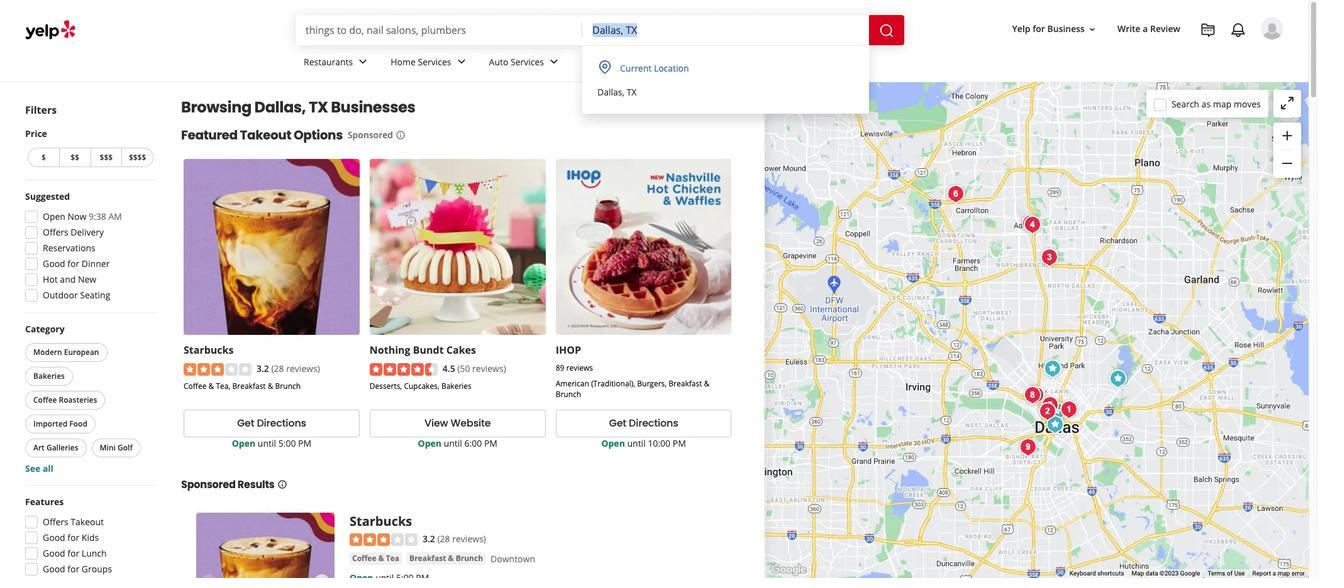 Task type: vqa. For each thing, say whether or not it's contained in the screenshot.
Mall inside the the "Review Highlights" element
no



Task type: locate. For each thing, give the bounding box(es) containing it.
dallas, tx
[[598, 86, 637, 98]]

0 vertical spatial starbucks
[[184, 343, 234, 357]]

24 chevron down v2 image inside restaurants link
[[356, 54, 371, 69]]

coffee inside button
[[352, 554, 377, 565]]

map for moves
[[1214, 98, 1232, 110]]

get directions link down coffee & tea, breakfast & brunch
[[184, 410, 360, 438]]

sponsored down businesses
[[348, 129, 393, 141]]

bakeries down modern
[[33, 371, 65, 382]]

coffee left tea
[[352, 554, 377, 565]]

map left error
[[1278, 571, 1291, 578]]

2 horizontal spatial breakfast
[[669, 379, 702, 389]]

2 pm from the left
[[484, 438, 498, 450]]

0 vertical spatial (28
[[271, 363, 284, 375]]

Find text field
[[306, 23, 573, 37]]

1 horizontal spatial a
[[1273, 571, 1277, 578]]

report a map error link
[[1253, 571, 1306, 578]]

write a review
[[1118, 23, 1181, 35]]

1 horizontal spatial takeout
[[240, 126, 291, 144]]

imported
[[33, 419, 67, 430]]

1 horizontal spatial starbucks
[[350, 513, 412, 530]]

good down good for lunch
[[43, 564, 65, 576]]

24 chevron down v2 image inside auto services link
[[547, 54, 562, 69]]

home services
[[391, 56, 451, 68]]

2 horizontal spatial brunch
[[556, 389, 581, 400]]

offers up good for kids
[[43, 517, 68, 529]]

1 horizontal spatial map
[[1278, 571, 1291, 578]]

until
[[258, 438, 276, 450], [444, 438, 462, 450], [628, 438, 646, 450]]

0 vertical spatial offers
[[43, 227, 68, 238]]

1 vertical spatial map
[[1278, 571, 1291, 578]]

outdoor
[[43, 289, 78, 301]]

price group
[[25, 128, 156, 170]]

2 horizontal spatial pm
[[673, 438, 686, 450]]

1 horizontal spatial 3.2 (28 reviews)
[[423, 533, 486, 545]]

coffee roasteries button
[[25, 391, 105, 410]]

0 horizontal spatial get directions link
[[184, 410, 360, 438]]

1 vertical spatial 3.2 (28 reviews)
[[423, 533, 486, 545]]

1 horizontal spatial (28
[[438, 533, 450, 545]]

for right the yelp
[[1033, 23, 1046, 35]]

$$$$ button
[[122, 148, 154, 167]]

until left 10:00
[[628, 438, 646, 450]]

starbucks
[[184, 343, 234, 357], [350, 513, 412, 530]]

$ button
[[28, 148, 59, 167]]

google
[[1181, 571, 1201, 578]]

0 horizontal spatial 3.2
[[257, 363, 269, 375]]

3 good from the top
[[43, 548, 65, 560]]

a right write
[[1143, 23, 1149, 35]]

1 vertical spatial offers
[[43, 517, 68, 529]]

None field
[[306, 23, 573, 37], [593, 23, 860, 37], [593, 23, 860, 37]]

get for ihop
[[609, 417, 627, 431]]

a right report
[[1273, 571, 1277, 578]]

3.2 star rating image up coffee & tea
[[350, 534, 418, 547]]

0 vertical spatial map
[[1214, 98, 1232, 110]]

0 horizontal spatial bakeries
[[33, 371, 65, 382]]

0 vertical spatial 16 info v2 image
[[730, 104, 740, 114]]

mini
[[100, 443, 116, 454]]

new
[[78, 274, 96, 286]]

open now 9:38 am
[[43, 211, 122, 223]]

bakeries inside button
[[33, 371, 65, 382]]

2 services from the left
[[511, 56, 544, 68]]

bakeries down (50
[[442, 381, 472, 392]]

2 horizontal spatial 24 chevron down v2 image
[[606, 54, 621, 69]]

1 until from the left
[[258, 438, 276, 450]]

coffee & tea link
[[350, 553, 402, 566]]

0 vertical spatial 3.2 star rating image
[[184, 364, 252, 376]]

map right the as
[[1214, 98, 1232, 110]]

services for home services
[[418, 56, 451, 68]]

3.2 (28 reviews) up breakfast & brunch
[[423, 533, 486, 545]]

good for dinner
[[43, 258, 110, 270]]

open left 10:00
[[602, 438, 625, 450]]

1 horizontal spatial 24 chevron down v2 image
[[547, 54, 562, 69]]

delivery
[[71, 227, 104, 238]]

& right burgers,
[[704, 379, 710, 389]]

tx inside "link"
[[627, 86, 637, 98]]

ellen's image
[[1035, 399, 1061, 424]]

breakfast right burgers,
[[669, 379, 702, 389]]

1 horizontal spatial 3.2
[[423, 533, 435, 545]]

sponsored left results
[[181, 478, 236, 493]]

roasteries
[[59, 395, 97, 406]]

outdoor seating
[[43, 289, 110, 301]]

0 vertical spatial a
[[1143, 23, 1149, 35]]

4 good from the top
[[43, 564, 65, 576]]

1 vertical spatial a
[[1273, 571, 1277, 578]]

get directions up open until 10:00 pm
[[609, 417, 679, 431]]

get directions
[[237, 417, 306, 431], [609, 417, 679, 431]]

takeout up the kids
[[71, 517, 104, 529]]

open down 'suggested'
[[43, 211, 65, 223]]

3.2
[[257, 363, 269, 375], [423, 533, 435, 545]]

starbucks up coffee & tea
[[350, 513, 412, 530]]

1 horizontal spatial starbucks link
[[350, 513, 412, 530]]

tx up the options
[[309, 97, 328, 118]]

0 vertical spatial 3.2
[[257, 363, 269, 375]]

0 horizontal spatial services
[[418, 56, 451, 68]]

breakfast right tea
[[410, 554, 446, 565]]

reviews) for get directions
[[286, 363, 320, 375]]

reservations
[[43, 242, 96, 254]]

good for good for kids
[[43, 532, 65, 544]]

featured
[[181, 126, 238, 144]]

0 horizontal spatial a
[[1143, 23, 1149, 35]]

directions
[[257, 417, 306, 431], [629, 417, 679, 431]]

hot
[[43, 274, 58, 286]]

2 vertical spatial coffee
[[352, 554, 377, 565]]

keyboard shortcuts button
[[1070, 570, 1125, 579]]

nothing bundt cakes image
[[1040, 356, 1066, 382]]

1 vertical spatial takeout
[[71, 517, 104, 529]]

for inside button
[[1033, 23, 1046, 35]]

open for nothing bundt cakes
[[418, 438, 442, 450]]

open up results
[[232, 438, 256, 450]]

projects image
[[1201, 23, 1216, 38]]

4.5 star rating image
[[370, 364, 438, 376]]

kenny's wood fired grill image
[[1020, 212, 1045, 238]]

location
[[654, 62, 689, 74]]

1 horizontal spatial 3.2 star rating image
[[350, 534, 418, 547]]

1 horizontal spatial directions
[[629, 417, 679, 431]]

0 horizontal spatial coffee
[[33, 395, 57, 406]]

get up open until 5:00 pm on the left of page
[[237, 417, 254, 431]]

0 horizontal spatial dallas,
[[255, 97, 306, 118]]

0 vertical spatial 3.2 (28 reviews)
[[257, 363, 320, 375]]

3.2 star rating image
[[184, 364, 252, 376], [350, 534, 418, 547]]

user actions element
[[1003, 16, 1302, 93]]

3.2 (28 reviews)
[[257, 363, 320, 375], [423, 533, 486, 545]]

imported food
[[33, 419, 87, 430]]

1 horizontal spatial until
[[444, 438, 462, 450]]

1 pm from the left
[[298, 438, 312, 450]]

1 horizontal spatial coffee
[[184, 381, 207, 392]]

get directions up open until 5:00 pm on the left of page
[[237, 417, 306, 431]]

offers delivery
[[43, 227, 104, 238]]

None search field
[[296, 15, 907, 45]]

for down good for kids
[[68, 548, 79, 560]]

website
[[451, 417, 491, 431]]

1 horizontal spatial services
[[511, 56, 544, 68]]

0 horizontal spatial get
[[237, 417, 254, 431]]

1 horizontal spatial sponsored
[[348, 129, 393, 141]]

pm right 6:00
[[484, 438, 498, 450]]

1 good from the top
[[43, 258, 65, 270]]

brunch up 5:00
[[275, 381, 301, 392]]

starbucks up tea, in the bottom left of the page
[[184, 343, 234, 357]]

a for write
[[1143, 23, 1149, 35]]

tx up 'sort:'
[[627, 86, 637, 98]]

16 info v2 image
[[730, 104, 740, 114], [277, 480, 287, 490]]

1 24 chevron down v2 image from the left
[[356, 54, 371, 69]]

2 until from the left
[[444, 438, 462, 450]]

directions for starbucks
[[257, 417, 306, 431]]

art galleries button
[[25, 439, 87, 458]]

0 horizontal spatial (28
[[271, 363, 284, 375]]

2 good from the top
[[43, 532, 65, 544]]

2 get directions from the left
[[609, 417, 679, 431]]

1 horizontal spatial get directions
[[609, 417, 679, 431]]

(28
[[271, 363, 284, 375], [438, 533, 450, 545]]

starbucks link up tea, in the bottom left of the page
[[184, 343, 234, 357]]

2 get from the left
[[609, 417, 627, 431]]

pm right 5:00
[[298, 438, 312, 450]]

bakeries button
[[25, 367, 73, 386]]

yelp for business button
[[1008, 18, 1103, 41]]

modern
[[33, 347, 62, 358]]

auto services
[[489, 56, 544, 68]]

good down good for kids
[[43, 548, 65, 560]]

0 horizontal spatial map
[[1214, 98, 1232, 110]]

(28 up coffee & tea, breakfast & brunch
[[271, 363, 284, 375]]

24 chevron down v2 image right the restaurants on the left of the page
[[356, 54, 371, 69]]

1 vertical spatial 3.2
[[423, 533, 435, 545]]

dallas, down "24 marker v2" icon
[[598, 86, 625, 98]]

$
[[41, 152, 46, 163]]

1 offers from the top
[[43, 227, 68, 238]]

write a review link
[[1113, 18, 1186, 41]]

2 directions from the left
[[629, 417, 679, 431]]

1 get from the left
[[237, 417, 254, 431]]

tea,
[[216, 381, 231, 392]]

browsing dallas, tx businesses
[[181, 97, 416, 118]]

starbucks for bottom starbucks link
[[350, 513, 412, 530]]

0 horizontal spatial takeout
[[71, 517, 104, 529]]

reviews)
[[286, 363, 320, 375], [473, 363, 506, 375], [453, 533, 486, 545]]

0 horizontal spatial sponsored
[[181, 478, 236, 493]]

features
[[25, 496, 64, 508]]

1 vertical spatial coffee
[[33, 395, 57, 406]]

reviews) for view website
[[473, 363, 506, 375]]

0 horizontal spatial breakfast
[[233, 381, 266, 392]]

services inside auto services link
[[511, 56, 544, 68]]

9:38
[[89, 211, 106, 223]]

24 chevron down v2 image right auto services on the top left
[[547, 54, 562, 69]]

0 vertical spatial sponsored
[[348, 129, 393, 141]]

a for report
[[1273, 571, 1277, 578]]

brunch left the downtown
[[456, 554, 483, 565]]

get directions link down burgers,
[[556, 410, 732, 438]]

slideshow element
[[196, 513, 335, 579]]

get directions link for starbucks
[[184, 410, 360, 438]]

24 marker v2 image
[[598, 60, 613, 75]]

1 get directions from the left
[[237, 417, 306, 431]]

1 vertical spatial sponsored
[[181, 478, 236, 493]]

24 chevron down v2 image inside more link
[[606, 54, 621, 69]]

services left 24 chevron down v2 icon
[[418, 56, 451, 68]]

  text field
[[593, 23, 860, 37]]

google image
[[768, 563, 810, 579]]

dinner
[[82, 258, 110, 270]]

4.5
[[443, 363, 455, 375]]

mini golf button
[[92, 439, 141, 458]]

services right auto
[[511, 56, 544, 68]]

takeout down browsing dallas, tx businesses
[[240, 126, 291, 144]]

0 horizontal spatial 3.2 (28 reviews)
[[257, 363, 320, 375]]

sponsored
[[348, 129, 393, 141], [181, 478, 236, 493]]

for for kids
[[68, 532, 79, 544]]

view website
[[425, 417, 491, 431]]

(28 up breakfast & brunch
[[438, 533, 450, 545]]

16 info v2 image right results
[[277, 480, 287, 490]]

& for breakfast & brunch
[[448, 554, 454, 565]]

3 24 chevron down v2 image from the left
[[606, 54, 621, 69]]

0 horizontal spatial starbucks link
[[184, 343, 234, 357]]

©2023
[[1160, 571, 1179, 578]]

1 horizontal spatial breakfast
[[410, 554, 446, 565]]

3.2 (28 reviews) up coffee & tea, breakfast & brunch
[[257, 363, 320, 375]]

1 horizontal spatial dallas,
[[598, 86, 625, 98]]

search as map moves
[[1172, 98, 1262, 110]]

1 directions from the left
[[257, 417, 306, 431]]

& inside the ihop 89 reviews american (traditional), burgers, breakfast & brunch
[[704, 379, 710, 389]]

open down "view"
[[418, 438, 442, 450]]

takeout for offers
[[71, 517, 104, 529]]

directions up 10:00
[[629, 417, 679, 431]]

0 horizontal spatial brunch
[[275, 381, 301, 392]]

food
[[69, 419, 87, 430]]

16 chevron down v2 image
[[1088, 24, 1098, 34]]

home services link
[[381, 45, 479, 82]]

1 vertical spatial 16 info v2 image
[[277, 480, 287, 490]]

& left tea, in the bottom left of the page
[[209, 381, 214, 392]]

until left 5:00
[[258, 438, 276, 450]]

sponsored for sponsored results
[[181, 478, 236, 493]]

as
[[1202, 98, 1211, 110]]

0 horizontal spatial 16 info v2 image
[[277, 480, 287, 490]]

golf
[[118, 443, 133, 454]]

offers takeout
[[43, 517, 104, 529]]

open until 10:00 pm
[[602, 438, 686, 450]]

starbucks link up coffee & tea
[[350, 513, 412, 530]]

0 horizontal spatial 3.2 star rating image
[[184, 364, 252, 376]]

0 horizontal spatial 24 chevron down v2 image
[[356, 54, 371, 69]]

coffee down bakeries button
[[33, 395, 57, 406]]

1 get directions link from the left
[[184, 410, 360, 438]]

coffee & tea, breakfast & brunch
[[184, 381, 301, 392]]

business categories element
[[294, 45, 1284, 82]]

map region
[[682, 34, 1319, 579]]

dallas, up featured takeout options
[[255, 97, 306, 118]]

24 chevron down v2 image right more
[[606, 54, 621, 69]]

terms of use
[[1208, 571, 1246, 578]]

2 offers from the top
[[43, 517, 68, 529]]

directions up 5:00
[[257, 417, 306, 431]]

1 vertical spatial starbucks
[[350, 513, 412, 530]]

coffee left tea, in the bottom left of the page
[[184, 381, 207, 392]]

reviews
[[567, 363, 593, 374]]

& right tea
[[448, 554, 454, 565]]

& left tea
[[379, 554, 384, 565]]

brunch down 89
[[556, 389, 581, 400]]

for up hot and new on the left of the page
[[68, 258, 79, 270]]

for down offers takeout on the left of page
[[68, 532, 79, 544]]

0 horizontal spatial pm
[[298, 438, 312, 450]]

breakfast right tea, in the bottom left of the page
[[233, 381, 266, 392]]

mini golf
[[100, 443, 133, 454]]

shortcuts
[[1098, 571, 1125, 578]]

next image
[[315, 575, 330, 579]]

3.2 up coffee & tea, breakfast & brunch
[[257, 363, 269, 375]]

group
[[1274, 123, 1302, 178], [21, 191, 156, 306], [23, 323, 156, 476], [21, 496, 156, 579]]

24 chevron down v2 image
[[356, 54, 371, 69], [547, 54, 562, 69], [606, 54, 621, 69]]

good up hot
[[43, 258, 65, 270]]

1 horizontal spatial tx
[[627, 86, 637, 98]]

takeout inside group
[[71, 517, 104, 529]]

groups
[[82, 564, 112, 576]]

1 horizontal spatial brunch
[[456, 554, 483, 565]]

0 horizontal spatial starbucks
[[184, 343, 234, 357]]

get up open until 10:00 pm
[[609, 417, 627, 431]]

1 horizontal spatial pm
[[484, 438, 498, 450]]

none field find
[[306, 23, 573, 37]]

2 horizontal spatial until
[[628, 438, 646, 450]]

0 horizontal spatial get directions
[[237, 417, 306, 431]]

offers for offers delivery
[[43, 227, 68, 238]]

0 horizontal spatial until
[[258, 438, 276, 450]]

good down offers takeout on the left of page
[[43, 532, 65, 544]]

report a map error
[[1253, 571, 1306, 578]]

3.2 star rating image up tea, in the bottom left of the page
[[184, 364, 252, 376]]

breakfast & brunch
[[410, 554, 483, 565]]

3.2 up breakfast & brunch
[[423, 533, 435, 545]]

1 horizontal spatial get directions link
[[556, 410, 732, 438]]

a inside write a review link
[[1143, 23, 1149, 35]]

1 horizontal spatial get
[[609, 417, 627, 431]]

1 vertical spatial 3.2 star rating image
[[350, 534, 418, 547]]

0 horizontal spatial directions
[[257, 417, 306, 431]]

2 get directions link from the left
[[556, 410, 732, 438]]

pm
[[298, 438, 312, 450], [484, 438, 498, 450], [673, 438, 686, 450]]

good for good for dinner
[[43, 258, 65, 270]]

group containing category
[[23, 323, 156, 476]]

16 info v2 image down dallas, tx "link"
[[730, 104, 740, 114]]

2 24 chevron down v2 image from the left
[[547, 54, 562, 69]]

meddlesome moth image
[[1023, 383, 1049, 408]]

1 vertical spatial (28
[[438, 533, 450, 545]]

for down good for lunch
[[68, 564, 79, 576]]

24 chevron down v2 image for more
[[606, 54, 621, 69]]

gen korean bbq house image
[[944, 182, 969, 207]]

$$$$
[[129, 152, 146, 163]]

0 vertical spatial takeout
[[240, 126, 291, 144]]

$$$
[[100, 152, 113, 163]]

get directions for starbucks
[[237, 417, 306, 431]]

browsing
[[181, 97, 252, 118]]

yelp for business
[[1013, 23, 1085, 35]]

1 services from the left
[[418, 56, 451, 68]]

pm right 10:00
[[673, 438, 686, 450]]

coffee inside button
[[33, 395, 57, 406]]

ihop image
[[1106, 367, 1131, 392]]

2 horizontal spatial coffee
[[352, 554, 377, 565]]

until left 6:00
[[444, 438, 462, 450]]

moves
[[1235, 98, 1262, 110]]

map for error
[[1278, 571, 1291, 578]]

offers up reservations in the top left of the page
[[43, 227, 68, 238]]

3.2 (28 reviews) for left 3.2 star rating image
[[257, 363, 320, 375]]

takeout for featured
[[240, 126, 291, 144]]

0 vertical spatial coffee
[[184, 381, 207, 392]]

services inside home services link
[[418, 56, 451, 68]]



Task type: describe. For each thing, give the bounding box(es) containing it.
offers for offers takeout
[[43, 517, 68, 529]]

am
[[109, 211, 122, 223]]

24 chevron down v2 image
[[454, 54, 469, 69]]

desserts, cupcakes, bakeries
[[370, 381, 472, 392]]

zoom out image
[[1280, 156, 1296, 171]]

sponsored results
[[181, 478, 275, 493]]

24 chevron down v2 image for restaurants
[[356, 54, 371, 69]]

10:00
[[648, 438, 671, 450]]

until for starbucks
[[258, 438, 276, 450]]

coffee for coffee & tea, breakfast & brunch
[[184, 381, 207, 392]]

for for dinner
[[68, 258, 79, 270]]

error
[[1292, 571, 1306, 578]]

auto services link
[[479, 45, 572, 82]]

$$
[[71, 152, 79, 163]]

pm for starbucks
[[298, 438, 312, 450]]

for for groups
[[68, 564, 79, 576]]

ihop
[[556, 343, 581, 357]]

and
[[60, 274, 76, 286]]

nothing
[[370, 343, 411, 357]]

open for starbucks
[[232, 438, 256, 450]]

write
[[1118, 23, 1141, 35]]

american
[[556, 379, 589, 389]]

more
[[582, 56, 604, 68]]

coffee & tea
[[352, 554, 400, 565]]

good for good for lunch
[[43, 548, 65, 560]]

restaurants link
[[294, 45, 381, 82]]

kids
[[82, 532, 99, 544]]

group containing features
[[21, 496, 156, 579]]

brunch inside the ihop 89 reviews american (traditional), burgers, breakfast & brunch
[[556, 389, 581, 400]]

expand map image
[[1280, 96, 1296, 111]]

brunch inside button
[[456, 554, 483, 565]]

notifications image
[[1231, 23, 1246, 38]]

map
[[1132, 571, 1145, 578]]

lockhart smokehouse image
[[1016, 435, 1041, 460]]

1 vertical spatial starbucks link
[[350, 513, 412, 530]]

view
[[425, 417, 448, 431]]

coffee roasteries
[[33, 395, 97, 406]]

breakfast inside the ihop 89 reviews american (traditional), burgers, breakfast & brunch
[[669, 379, 702, 389]]

open until 6:00 pm
[[418, 438, 498, 450]]

until for nothing bundt cakes
[[444, 438, 462, 450]]

alamo drafthouse cinema cedars image
[[1043, 412, 1068, 438]]

pecan lodge image
[[1057, 397, 1082, 423]]

current
[[620, 62, 652, 74]]

results
[[238, 478, 275, 493]]

cakes
[[447, 343, 476, 357]]

now
[[68, 211, 86, 223]]

services for auto services
[[511, 56, 544, 68]]

art
[[33, 443, 45, 454]]

previous image
[[201, 575, 216, 579]]

of
[[1228, 571, 1233, 578]]

breakfast & brunch button
[[407, 553, 486, 566]]

1 horizontal spatial bakeries
[[442, 381, 472, 392]]

current location link
[[590, 56, 862, 81]]

keyboard
[[1070, 571, 1097, 578]]

zoom in image
[[1280, 128, 1296, 143]]

0 vertical spatial starbucks link
[[184, 343, 234, 357]]

1 horizontal spatial 16 info v2 image
[[730, 104, 740, 114]]

(50
[[458, 363, 470, 375]]

3.2 (28 reviews) for rightmost 3.2 star rating image
[[423, 533, 486, 545]]

terms of use link
[[1208, 571, 1246, 578]]

breakfast inside breakfast & brunch button
[[410, 554, 446, 565]]

0 horizontal spatial tx
[[309, 97, 328, 118]]

all
[[43, 463, 53, 475]]

open for ihop
[[602, 438, 625, 450]]

starbucks for topmost starbucks link
[[184, 343, 234, 357]]

review
[[1151, 23, 1181, 35]]

businesses
[[331, 97, 416, 118]]

art galleries
[[33, 443, 78, 454]]

good for good for groups
[[43, 564, 65, 576]]

rodeo goat image
[[1020, 383, 1045, 408]]

3 until from the left
[[628, 438, 646, 450]]

ida claire image
[[1018, 211, 1044, 236]]

good for groups
[[43, 564, 112, 576]]

for for lunch
[[68, 548, 79, 560]]

modern european button
[[25, 344, 107, 362]]

tea
[[386, 554, 400, 565]]

16 info v2 image
[[396, 130, 406, 140]]

& for coffee & tea
[[379, 554, 384, 565]]

starbucks image
[[1045, 399, 1070, 424]]

map data ©2023 google
[[1132, 571, 1201, 578]]

for for business
[[1033, 23, 1046, 35]]

bundt
[[413, 343, 444, 357]]

options
[[294, 126, 343, 144]]

see all button
[[25, 463, 53, 475]]

get directions link for ihop
[[556, 410, 732, 438]]

Near text field
[[593, 23, 860, 37]]

modern european
[[33, 347, 99, 358]]

european
[[64, 347, 99, 358]]

maple leaf diner image
[[1037, 245, 1062, 270]]

coffee for coffee & tea
[[352, 554, 377, 565]]

brad k. image
[[1262, 17, 1284, 40]]

keyboard shortcuts
[[1070, 571, 1125, 578]]

& right tea, in the bottom left of the page
[[268, 381, 273, 392]]

nothing bundt cakes link
[[370, 343, 476, 357]]

search
[[1172, 98, 1200, 110]]

coffee for coffee roasteries
[[33, 395, 57, 406]]

good for kids
[[43, 532, 99, 544]]

24 chevron down v2 image for auto services
[[547, 54, 562, 69]]

& for coffee & tea, breakfast & brunch
[[209, 381, 214, 392]]

use
[[1235, 571, 1246, 578]]

get for starbucks
[[237, 417, 254, 431]]

breakfast & brunch link
[[407, 553, 486, 566]]

4.5 (50 reviews)
[[443, 363, 506, 375]]

ihop 89 reviews american (traditional), burgers, breakfast & brunch
[[556, 343, 710, 400]]

get directions for ihop
[[609, 417, 679, 431]]

pm for nothing bundt cakes
[[484, 438, 498, 450]]

sponsored for sponsored
[[348, 129, 393, 141]]

89
[[556, 363, 565, 374]]

home
[[391, 56, 416, 68]]

meso maya comida y copas image
[[1038, 393, 1063, 418]]

group containing suggested
[[21, 191, 156, 306]]

auto
[[489, 56, 509, 68]]

see all
[[25, 463, 53, 475]]

desserts,
[[370, 381, 402, 392]]

5:00
[[279, 438, 296, 450]]

seating
[[80, 289, 110, 301]]

(traditional),
[[591, 379, 636, 389]]

search image
[[880, 23, 895, 38]]

cupcakes,
[[404, 381, 440, 392]]

hot and new
[[43, 274, 96, 286]]

directions for ihop
[[629, 417, 679, 431]]

dallas, inside dallas, tx "link"
[[598, 86, 625, 98]]

open until 5:00 pm
[[232, 438, 312, 450]]

3 pm from the left
[[673, 438, 686, 450]]

suggested
[[25, 191, 70, 203]]

galleries
[[47, 443, 78, 454]]



